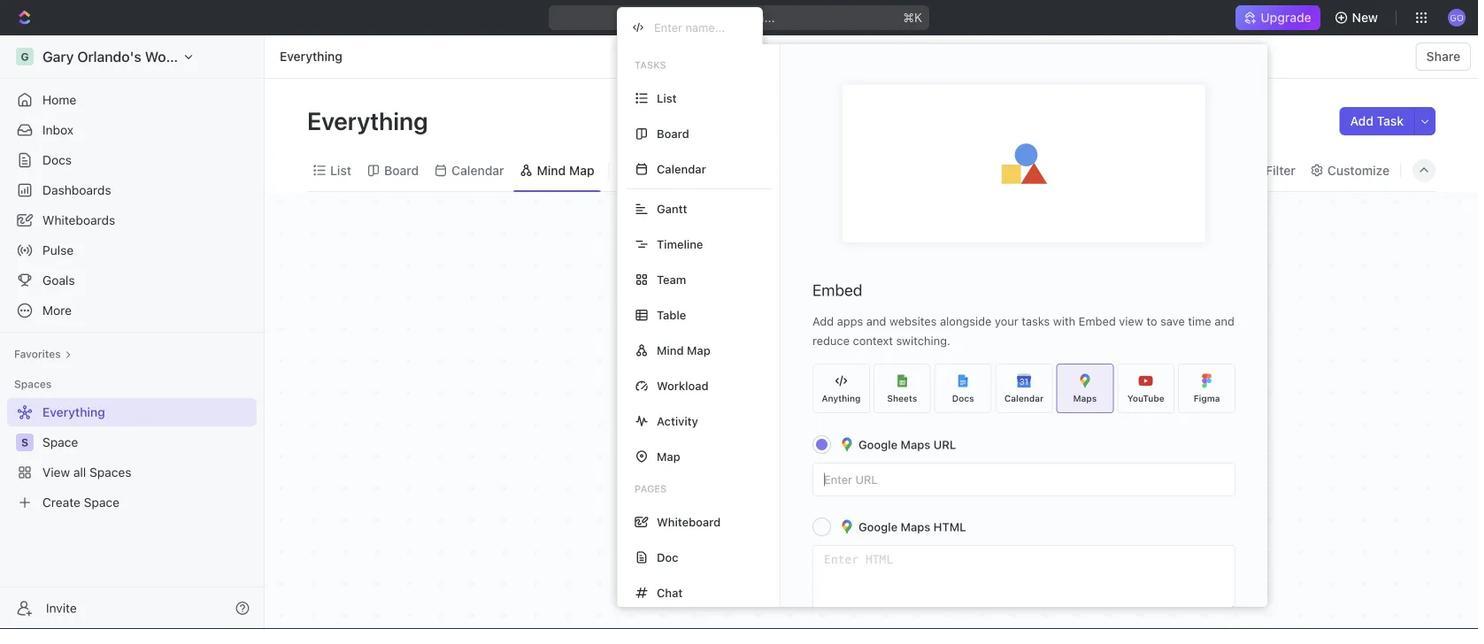 Task type: describe. For each thing, give the bounding box(es) containing it.
google maps url
[[859, 438, 957, 452]]

inbox link
[[7, 116, 257, 144]]

pulse
[[42, 243, 74, 258]]

your
[[995, 315, 1019, 328]]

sidebar navigation
[[0, 35, 265, 630]]

tree inside sidebar navigation
[[7, 398, 257, 517]]

pulse link
[[7, 236, 257, 265]]

search button
[[1172, 158, 1241, 183]]

new
[[1353, 10, 1379, 25]]

time
[[1189, 315, 1212, 328]]

reduce
[[813, 334, 850, 348]]

1 vertical spatial map
[[687, 344, 711, 357]]

docs inside sidebar navigation
[[42, 153, 72, 167]]

1 horizontal spatial calendar
[[657, 162, 706, 176]]

youtube
[[1128, 394, 1165, 404]]

found.
[[923, 467, 970, 486]]

apps
[[837, 315, 863, 328]]

inbox
[[42, 123, 74, 137]]

add task
[[1351, 114, 1404, 128]]

no matching results found.
[[773, 467, 970, 486]]

view
[[1119, 315, 1144, 328]]

1 vertical spatial everything
[[307, 106, 434, 135]]

customize button
[[1305, 158, 1395, 183]]

board link
[[381, 158, 419, 183]]

matching
[[798, 467, 866, 486]]

0 vertical spatial maps
[[1074, 394, 1097, 404]]

to
[[1147, 315, 1158, 328]]

invite
[[46, 601, 77, 616]]

⌘k
[[903, 10, 923, 25]]

google for google maps html
[[859, 521, 898, 534]]

search...
[[725, 10, 775, 25]]

2 horizontal spatial calendar
[[1005, 394, 1044, 404]]

table
[[657, 309, 686, 322]]

docs link
[[7, 146, 257, 174]]

1 vertical spatial docs
[[952, 394, 974, 404]]

1 vertical spatial mind
[[657, 344, 684, 357]]

1 horizontal spatial list
[[657, 92, 677, 105]]

view button
[[617, 158, 674, 183]]

0 horizontal spatial embed
[[813, 281, 863, 300]]

new button
[[1328, 4, 1389, 32]]

customize
[[1328, 163, 1390, 178]]

favorites button
[[7, 344, 79, 365]]

activity
[[657, 415, 698, 428]]

view
[[640, 163, 668, 178]]

with
[[1053, 315, 1076, 328]]

timeline
[[657, 238, 703, 251]]

html
[[934, 521, 967, 534]]

mind map inside mind map link
[[537, 163, 595, 178]]

goals link
[[7, 267, 257, 295]]

maps for html
[[901, 521, 931, 534]]

task
[[1377, 114, 1404, 128]]

Enter URL text field
[[814, 464, 1235, 496]]

everything link
[[275, 46, 347, 67]]

1 vertical spatial list
[[330, 163, 351, 178]]

embed inside "add apps and websites alongside your tasks with embed view to save time and reduce context switching."
[[1079, 315, 1116, 328]]

save
[[1161, 315, 1185, 328]]

board inside board link
[[384, 163, 419, 178]]

0 vertical spatial everything
[[280, 49, 342, 64]]

google for google maps url
[[859, 438, 898, 452]]

0 horizontal spatial calendar
[[452, 163, 504, 178]]

no
[[773, 467, 794, 486]]

alongside
[[940, 315, 992, 328]]



Task type: vqa. For each thing, say whether or not it's contained in the screenshot.
maps for URL
yes



Task type: locate. For each thing, give the bounding box(es) containing it.
maps left the html
[[901, 521, 931, 534]]

list link
[[327, 158, 351, 183]]

0 vertical spatial list
[[657, 92, 677, 105]]

add apps and websites alongside your tasks with embed view to save time and reduce context switching.
[[813, 315, 1235, 348]]

maps for url
[[901, 438, 931, 452]]

calendar right board link
[[452, 163, 504, 178]]

0 vertical spatial add
[[1351, 114, 1374, 128]]

pages
[[635, 483, 667, 495]]

calendar down "add apps and websites alongside your tasks with embed view to save time and reduce context switching."
[[1005, 394, 1044, 404]]

list down "tasks"
[[657, 92, 677, 105]]

1 vertical spatial embed
[[1079, 315, 1116, 328]]

google maps html
[[859, 521, 967, 534]]

tree
[[7, 398, 257, 517]]

map down activity
[[657, 450, 681, 464]]

mind map
[[537, 163, 595, 178], [657, 344, 711, 357]]

context
[[853, 334, 893, 348]]

0 horizontal spatial board
[[384, 163, 419, 178]]

docs down inbox
[[42, 153, 72, 167]]

workload
[[657, 379, 709, 393]]

goals
[[42, 273, 75, 288]]

0 vertical spatial google
[[859, 438, 898, 452]]

maps left url
[[901, 438, 931, 452]]

embed
[[813, 281, 863, 300], [1079, 315, 1116, 328]]

favorites
[[14, 348, 61, 360]]

everything
[[280, 49, 342, 64], [307, 106, 434, 135]]

maps
[[1074, 394, 1097, 404], [901, 438, 931, 452], [901, 521, 931, 534]]

switching.
[[896, 334, 951, 348]]

calendar
[[657, 162, 706, 176], [452, 163, 504, 178], [1005, 394, 1044, 404]]

tasks
[[1022, 315, 1050, 328]]

google up no matching results found.
[[859, 438, 898, 452]]

map up the workload
[[687, 344, 711, 357]]

dashboards link
[[7, 176, 257, 205]]

1 horizontal spatial mind
[[657, 344, 684, 357]]

0 vertical spatial mind
[[537, 163, 566, 178]]

board right list link on the top of page
[[384, 163, 419, 178]]

and up context
[[867, 315, 887, 328]]

mind map up the workload
[[657, 344, 711, 357]]

url
[[934, 438, 957, 452]]

2 horizontal spatial map
[[687, 344, 711, 357]]

list
[[657, 92, 677, 105], [330, 163, 351, 178]]

0 vertical spatial docs
[[42, 153, 72, 167]]

map
[[569, 163, 595, 178], [687, 344, 711, 357], [657, 450, 681, 464]]

add left task
[[1351, 114, 1374, 128]]

0 horizontal spatial docs
[[42, 153, 72, 167]]

chat
[[657, 587, 683, 600]]

mind down 'table'
[[657, 344, 684, 357]]

mind map left view dropdown button
[[537, 163, 595, 178]]

0 vertical spatial embed
[[813, 281, 863, 300]]

Enter name... field
[[653, 20, 748, 35]]

1 vertical spatial board
[[384, 163, 419, 178]]

spaces
[[14, 378, 52, 390]]

maps left youtube
[[1074, 394, 1097, 404]]

1 horizontal spatial and
[[1215, 315, 1235, 328]]

1 vertical spatial maps
[[901, 438, 931, 452]]

view button
[[617, 150, 674, 191]]

and right time
[[1215, 315, 1235, 328]]

and
[[867, 315, 887, 328], [1215, 315, 1235, 328]]

2 google from the top
[[859, 521, 898, 534]]

doc
[[657, 551, 679, 564]]

sheets
[[887, 394, 918, 404]]

1 horizontal spatial embed
[[1079, 315, 1116, 328]]

1 vertical spatial add
[[813, 315, 834, 328]]

team
[[657, 273, 686, 286]]

embed right "with" on the right
[[1079, 315, 1116, 328]]

upgrade
[[1261, 10, 1312, 25]]

2 and from the left
[[1215, 315, 1235, 328]]

embed up apps
[[813, 281, 863, 300]]

whiteboards
[[42, 213, 115, 228]]

add inside button
[[1351, 114, 1374, 128]]

upgrade link
[[1236, 5, 1321, 30]]

Enter HTML text field
[[814, 546, 1235, 614]]

results
[[870, 467, 919, 486]]

dashboards
[[42, 183, 111, 197]]

docs
[[42, 153, 72, 167], [952, 394, 974, 404]]

1 horizontal spatial docs
[[952, 394, 974, 404]]

0 vertical spatial board
[[657, 127, 689, 140]]

list left board link
[[330, 163, 351, 178]]

mind right calendar link at left top
[[537, 163, 566, 178]]

0 vertical spatial map
[[569, 163, 595, 178]]

1 google from the top
[[859, 438, 898, 452]]

share
[[1427, 49, 1461, 64]]

0 horizontal spatial list
[[330, 163, 351, 178]]

board
[[657, 127, 689, 140], [384, 163, 419, 178]]

calendar up the gantt
[[657, 162, 706, 176]]

anything
[[822, 394, 861, 404]]

google down no matching results found.
[[859, 521, 898, 534]]

0 horizontal spatial map
[[569, 163, 595, 178]]

add task button
[[1340, 107, 1415, 135]]

1 horizontal spatial add
[[1351, 114, 1374, 128]]

add for add apps and websites alongside your tasks with embed view to save time and reduce context switching.
[[813, 315, 834, 328]]

1 vertical spatial mind map
[[657, 344, 711, 357]]

1 horizontal spatial map
[[657, 450, 681, 464]]

mind map link
[[534, 158, 595, 183]]

0 horizontal spatial mind map
[[537, 163, 595, 178]]

add inside "add apps and websites alongside your tasks with embed view to save time and reduce context switching."
[[813, 315, 834, 328]]

whiteboards link
[[7, 206, 257, 235]]

docs up url
[[952, 394, 974, 404]]

1 and from the left
[[867, 315, 887, 328]]

websites
[[890, 315, 937, 328]]

2 vertical spatial map
[[657, 450, 681, 464]]

mind
[[537, 163, 566, 178], [657, 344, 684, 357]]

tasks
[[635, 59, 666, 71]]

0 vertical spatial mind map
[[537, 163, 595, 178]]

figma
[[1194, 394, 1221, 404]]

board up view
[[657, 127, 689, 140]]

home link
[[7, 86, 257, 114]]

1 horizontal spatial board
[[657, 127, 689, 140]]

0 horizontal spatial and
[[867, 315, 887, 328]]

calendar link
[[448, 158, 504, 183]]

1 horizontal spatial mind map
[[657, 344, 711, 357]]

search
[[1195, 163, 1236, 178]]

gantt
[[657, 202, 687, 216]]

1 vertical spatial google
[[859, 521, 898, 534]]

whiteboard
[[657, 516, 721, 529]]

home
[[42, 93, 76, 107]]

2 vertical spatial maps
[[901, 521, 931, 534]]

add
[[1351, 114, 1374, 128], [813, 315, 834, 328]]

add for add task
[[1351, 114, 1374, 128]]

google
[[859, 438, 898, 452], [859, 521, 898, 534]]

map left view dropdown button
[[569, 163, 595, 178]]

share button
[[1416, 42, 1472, 71]]

0 horizontal spatial mind
[[537, 163, 566, 178]]

0 horizontal spatial add
[[813, 315, 834, 328]]

add up reduce
[[813, 315, 834, 328]]



